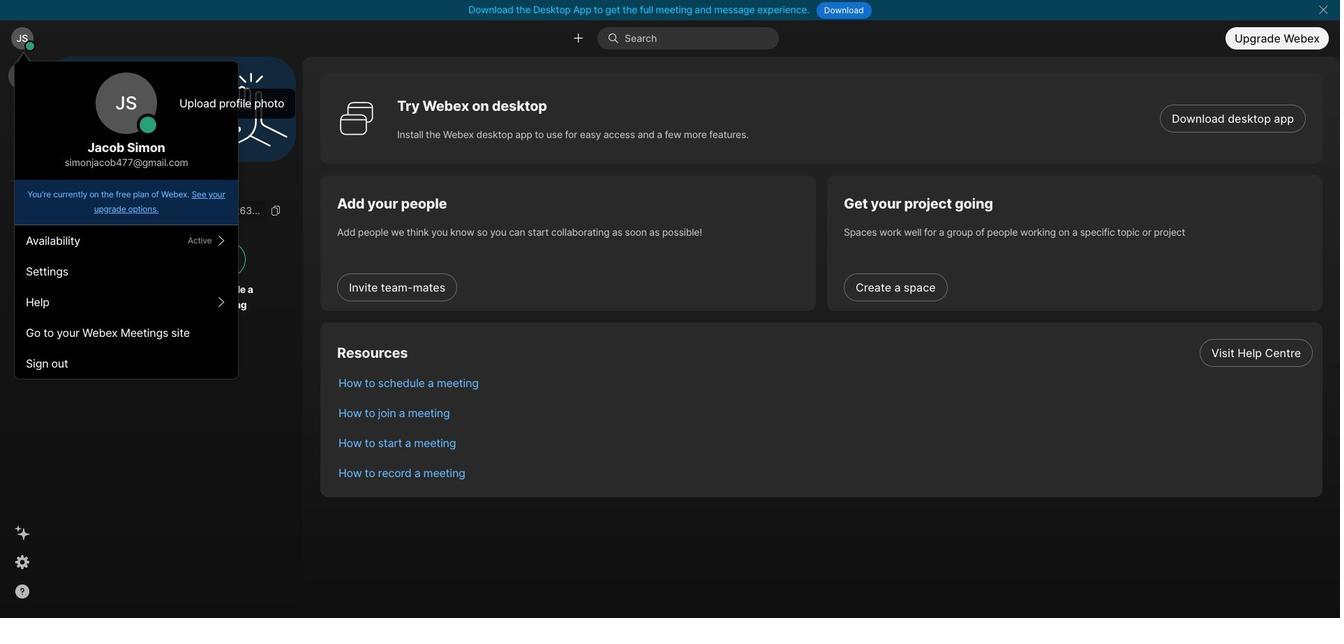 Task type: locate. For each thing, give the bounding box(es) containing it.
two hands high-fiving image
[[209, 67, 292, 151]]

None text field
[[56, 201, 265, 221]]

1 vertical spatial arrow right_16 image
[[216, 297, 227, 308]]

help menu item
[[15, 287, 238, 318]]

0 vertical spatial arrow right_16 image
[[216, 235, 227, 246]]

arrow right_16 image
[[216, 235, 227, 246], [216, 297, 227, 308]]

list item
[[327, 338, 1323, 368], [327, 368, 1323, 398], [327, 398, 1323, 428], [327, 428, 1323, 458], [327, 458, 1323, 488]]

arrow right_16 image inside help menu item
[[216, 297, 227, 308]]

1 list item from the top
[[327, 338, 1323, 368]]

2 list item from the top
[[327, 368, 1323, 398]]

2 arrow right_16 image from the top
[[216, 297, 227, 308]]

navigation
[[0, 57, 45, 618]]

1 arrow right_16 image from the top
[[216, 235, 227, 246]]

5 list item from the top
[[327, 458, 1323, 488]]



Task type: describe. For each thing, give the bounding box(es) containing it.
4 list item from the top
[[327, 428, 1323, 458]]

profile settings menu menu bar
[[15, 225, 238, 379]]

arrow right_16 image inside set status menu item
[[216, 235, 227, 246]]

settings menu item
[[15, 256, 238, 287]]

3 list item from the top
[[327, 398, 1323, 428]]

set status menu item
[[15, 225, 238, 256]]

go to your webex meetings site menu item
[[15, 318, 238, 348]]

webex tab list
[[8, 62, 36, 212]]

sign out menu item
[[15, 348, 238, 379]]

cancel_16 image
[[1318, 4, 1329, 15]]



Task type: vqa. For each thing, say whether or not it's contained in the screenshot.
Help menu item
yes



